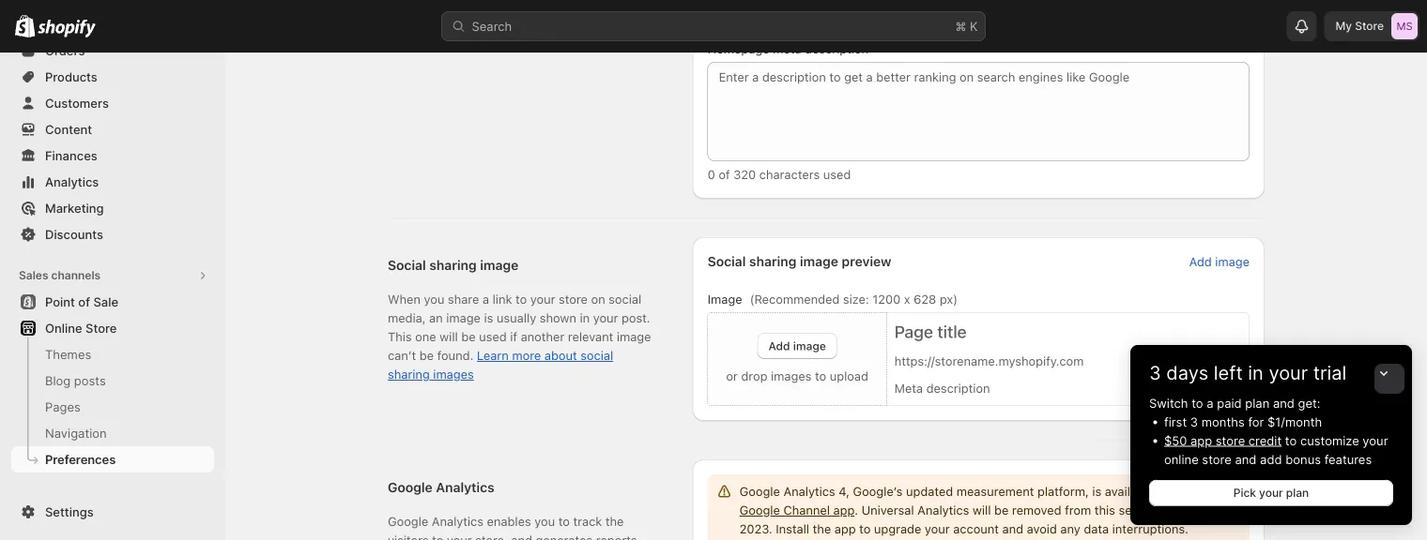 Task type: describe. For each thing, give the bounding box(es) containing it.
sales channels button
[[11, 263, 214, 289]]

pick
[[1234, 487, 1256, 501]]

of
[[78, 295, 90, 309]]

navigation
[[45, 426, 107, 441]]

online store
[[45, 321, 117, 336]]

and for plan
[[1273, 396, 1295, 411]]

pages link
[[11, 394, 214, 421]]

days
[[1167, 362, 1209, 385]]

⌘ k
[[955, 19, 978, 33]]

0 horizontal spatial to
[[1192, 396, 1203, 411]]

$50
[[1164, 434, 1187, 448]]

your inside to customize your online store and add bonus features
[[1363, 434, 1388, 448]]

your inside pick your plan link
[[1259, 487, 1283, 501]]

0 horizontal spatial shopify image
[[15, 15, 35, 37]]

first
[[1164, 415, 1187, 430]]

my store image
[[1392, 13, 1418, 39]]

discounts link
[[11, 222, 214, 248]]

pages
[[45, 400, 81, 415]]

to customize your online store and add bonus features
[[1164, 434, 1388, 467]]

products
[[45, 69, 97, 84]]

features
[[1325, 453, 1372, 467]]

navigation link
[[11, 421, 214, 447]]

settings
[[45, 505, 94, 520]]

$1/month
[[1268, 415, 1322, 430]]

$50 app store credit link
[[1164, 434, 1282, 448]]

apps
[[19, 502, 47, 516]]

plan inside pick your plan link
[[1286, 487, 1309, 501]]

paid
[[1217, 396, 1242, 411]]

orders
[[45, 43, 85, 58]]

my store
[[1336, 19, 1384, 33]]

a
[[1207, 396, 1214, 411]]

finances
[[45, 148, 97, 163]]

sales
[[19, 269, 48, 283]]

marketing link
[[11, 195, 214, 222]]

pick your plan
[[1234, 487, 1309, 501]]

orders link
[[11, 38, 214, 64]]

posts
[[74, 374, 106, 388]]

themes
[[45, 347, 91, 362]]

store inside to customize your online store and add bonus features
[[1202, 453, 1232, 467]]

customers link
[[11, 90, 214, 116]]

online
[[45, 321, 82, 336]]

⌘
[[955, 19, 967, 33]]

left
[[1214, 362, 1243, 385]]

k
[[970, 19, 978, 33]]

to inside to customize your online store and add bonus features
[[1285, 434, 1297, 448]]

add
[[1260, 453, 1282, 467]]

channels
[[51, 269, 101, 283]]



Task type: locate. For each thing, give the bounding box(es) containing it.
preferences link
[[11, 447, 214, 473]]

3 days left in your trial element
[[1131, 394, 1412, 526]]

3
[[1149, 362, 1161, 385], [1190, 415, 1198, 430]]

to left a
[[1192, 396, 1203, 411]]

3 days left in your trial button
[[1131, 346, 1412, 385]]

0 horizontal spatial and
[[1235, 453, 1257, 467]]

1 vertical spatial to
[[1285, 434, 1297, 448]]

1 vertical spatial your
[[1363, 434, 1388, 448]]

search
[[472, 19, 512, 33]]

0 vertical spatial plan
[[1245, 396, 1270, 411]]

point of sale button
[[0, 289, 225, 316]]

1 vertical spatial 3
[[1190, 415, 1198, 430]]

3 inside 3 days left in your trial dropdown button
[[1149, 362, 1161, 385]]

0 vertical spatial and
[[1273, 396, 1295, 411]]

online store link
[[11, 316, 214, 342]]

analytics
[[45, 175, 99, 189]]

1 vertical spatial store
[[86, 321, 117, 336]]

1 vertical spatial plan
[[1286, 487, 1309, 501]]

store down $50 app store credit link
[[1202, 453, 1232, 467]]

and up $1/month
[[1273, 396, 1295, 411]]

your right in on the bottom
[[1269, 362, 1308, 385]]

credit
[[1249, 434, 1282, 448]]

0 horizontal spatial store
[[86, 321, 117, 336]]

2 vertical spatial your
[[1259, 487, 1283, 501]]

1 horizontal spatial 3
[[1190, 415, 1198, 430]]

products link
[[11, 64, 214, 90]]

analytics link
[[11, 169, 214, 195]]

blog
[[45, 374, 71, 388]]

sales channels
[[19, 269, 101, 283]]

3 left days
[[1149, 362, 1161, 385]]

and for store
[[1235, 453, 1257, 467]]

marketing
[[45, 201, 104, 216]]

1 horizontal spatial to
[[1285, 434, 1297, 448]]

plan up for
[[1245, 396, 1270, 411]]

shopify image
[[15, 15, 35, 37], [38, 19, 96, 38]]

your
[[1269, 362, 1308, 385], [1363, 434, 1388, 448], [1259, 487, 1283, 501]]

store
[[1355, 19, 1384, 33], [86, 321, 117, 336]]

months
[[1202, 415, 1245, 430]]

0 vertical spatial your
[[1269, 362, 1308, 385]]

plan down bonus
[[1286, 487, 1309, 501]]

sale
[[93, 295, 118, 309]]

blog posts link
[[11, 368, 214, 394]]

point of sale link
[[11, 289, 214, 316]]

themes link
[[11, 342, 214, 368]]

1 horizontal spatial plan
[[1286, 487, 1309, 501]]

point
[[45, 295, 75, 309]]

customers
[[45, 96, 109, 110]]

store for my store
[[1355, 19, 1384, 33]]

point of sale
[[45, 295, 118, 309]]

0 vertical spatial 3
[[1149, 362, 1161, 385]]

finances link
[[11, 143, 214, 169]]

settings link
[[11, 500, 214, 526]]

your right pick
[[1259, 487, 1283, 501]]

and left add
[[1235, 453, 1257, 467]]

switch to a paid plan and get:
[[1149, 396, 1321, 411]]

your up the features
[[1363, 434, 1388, 448]]

for
[[1248, 415, 1264, 430]]

0 horizontal spatial plan
[[1245, 396, 1270, 411]]

switch
[[1149, 396, 1188, 411]]

first 3 months for $1/month
[[1164, 415, 1322, 430]]

store right my
[[1355, 19, 1384, 33]]

my
[[1336, 19, 1352, 33]]

pick your plan link
[[1149, 481, 1394, 507]]

store down sale
[[86, 321, 117, 336]]

1 vertical spatial and
[[1235, 453, 1257, 467]]

1 horizontal spatial store
[[1355, 19, 1384, 33]]

preferences
[[45, 453, 116, 467]]

shopify image up orders 'link'
[[15, 15, 35, 37]]

and
[[1273, 396, 1295, 411], [1235, 453, 1257, 467]]

app
[[1191, 434, 1212, 448]]

discounts
[[45, 227, 103, 242]]

1 horizontal spatial shopify image
[[38, 19, 96, 38]]

your inside 3 days left in your trial dropdown button
[[1269, 362, 1308, 385]]

3 inside the 3 days left in your trial element
[[1190, 415, 1198, 430]]

get:
[[1298, 396, 1321, 411]]

to
[[1192, 396, 1203, 411], [1285, 434, 1297, 448]]

trial
[[1314, 362, 1347, 385]]

0 vertical spatial to
[[1192, 396, 1203, 411]]

in
[[1248, 362, 1264, 385]]

online
[[1164, 453, 1199, 467]]

customize
[[1300, 434, 1359, 448]]

store down months
[[1216, 434, 1245, 448]]

blog posts
[[45, 374, 106, 388]]

store
[[1216, 434, 1245, 448], [1202, 453, 1232, 467]]

content
[[45, 122, 92, 137]]

1 vertical spatial store
[[1202, 453, 1232, 467]]

0 vertical spatial store
[[1216, 434, 1245, 448]]

3 right 'first'
[[1190, 415, 1198, 430]]

to down $1/month
[[1285, 434, 1297, 448]]

plan
[[1245, 396, 1270, 411], [1286, 487, 1309, 501]]

apps button
[[11, 496, 214, 522]]

bonus
[[1286, 453, 1321, 467]]

1 horizontal spatial and
[[1273, 396, 1295, 411]]

shopify image up orders
[[38, 19, 96, 38]]

content link
[[11, 116, 214, 143]]

0 vertical spatial store
[[1355, 19, 1384, 33]]

3 days left in your trial
[[1149, 362, 1347, 385]]

store for online store
[[86, 321, 117, 336]]

$50 app store credit
[[1164, 434, 1282, 448]]

and inside to customize your online store and add bonus features
[[1235, 453, 1257, 467]]

0 horizontal spatial 3
[[1149, 362, 1161, 385]]



Task type: vqa. For each thing, say whether or not it's contained in the screenshot.
leftmost the plan
yes



